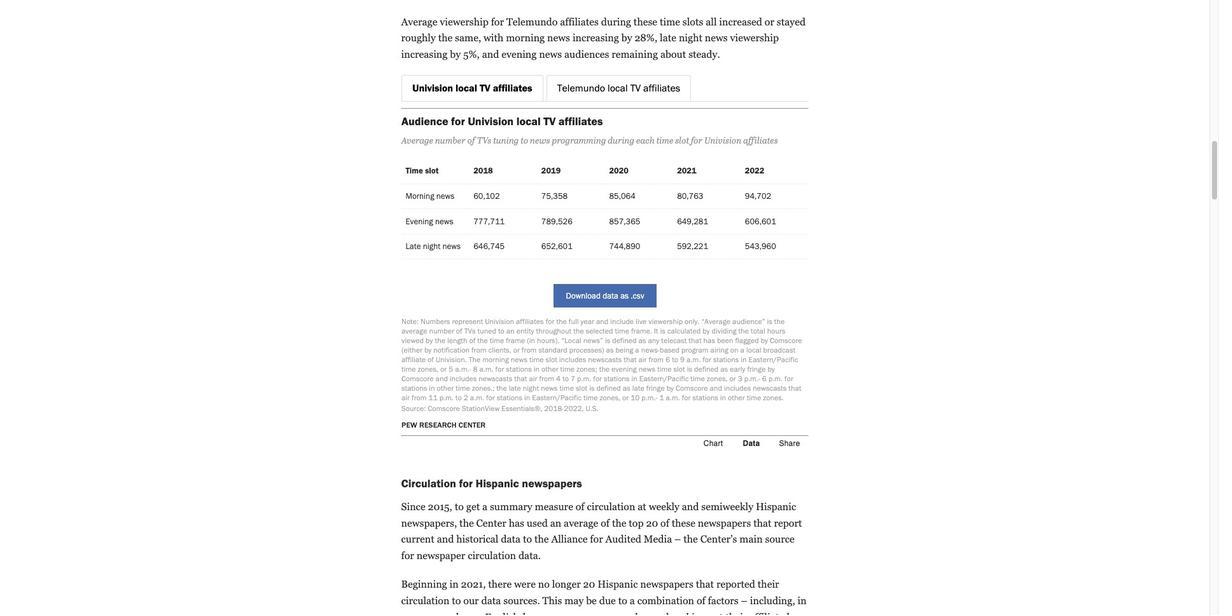 Task type: vqa. For each thing, say whether or not it's contained in the screenshot.
bottom evening
yes



Task type: describe. For each thing, give the bounding box(es) containing it.
it
[[654, 327, 658, 336]]

morning inside average viewership for telemundo affiliates during these time slots all increased or stayed roughly the same, with morning news increasing by 28%, late night news viewership increasing by 5%, and evening news audiences remaining about steady.
[[506, 32, 545, 44]]

at
[[638, 501, 646, 513]]

center's
[[700, 534, 737, 546]]

0 vertical spatial air
[[638, 356, 646, 364]]

the right zones;
[[599, 365, 609, 374]]

affiliates up 2022
[[743, 134, 778, 146]]

news inside audience for univision local tv affiliates average number of tvs tuning to news programming during each time slot for univision affiliates
[[530, 134, 550, 146]]

each
[[636, 134, 654, 146]]

and up selected
[[596, 317, 608, 326]]

a inside since 2015, to get a summary measure of circulation at weekly and semiweekly hispanic newspapers, the center has used an average of the top 20 of these newspapers that report current and historical data to the alliance for audited media – the center's main source for newspaper circulation data.
[[482, 501, 487, 513]]

get
[[466, 501, 480, 513]]

average inside average viewership for telemundo affiliates during these time slots all increased or stayed roughly the same, with morning news increasing by 28%, late night news viewership increasing by 5%, and evening news audiences remaining about steady.
[[401, 16, 437, 28]]

measure
[[535, 501, 573, 513]]

1 vertical spatial p.m.-
[[641, 394, 657, 403]]

a.m. right 1
[[666, 394, 680, 403]]

and up the newspaper
[[437, 534, 454, 546]]

hours
[[767, 327, 785, 336]]

from down 'news-'
[[648, 356, 663, 364]]

(in
[[527, 336, 535, 345]]

0 horizontal spatial their
[[726, 612, 747, 616]]

4
[[556, 375, 560, 384]]

is down zones;
[[589, 384, 594, 393]]

11
[[428, 394, 437, 403]]

time down based
[[657, 365, 671, 374]]

by down based
[[666, 384, 673, 393]]

morning
[[405, 192, 434, 201]]

historical
[[456, 534, 498, 546]]

1 vertical spatial air
[[529, 375, 537, 384]]

circulation
[[401, 477, 456, 491]]

60,102
[[473, 192, 499, 201]]

1 vertical spatial newscasts
[[478, 375, 512, 384]]

english-
[[485, 612, 523, 616]]

of right length
[[469, 336, 475, 345]]

news-
[[641, 346, 659, 355]]

weekly
[[649, 501, 679, 513]]

to right tuned
[[498, 327, 504, 336]]

that up the essentials®, at the left bottom of the page
[[514, 375, 527, 384]]

2018
[[473, 167, 493, 176]]

1 vertical spatial zones,
[[706, 375, 727, 384]]

646,745
[[473, 242, 504, 252]]

0 horizontal spatial night
[[423, 242, 440, 252]]

a.m. down program
[[686, 356, 700, 364]]

time inside average viewership for telemundo affiliates during these time slots all increased or stayed roughly the same, with morning news increasing by 28%, late night news viewership increasing by 5%, and evening news audiences remaining about steady.
[[660, 16, 680, 28]]

tuning
[[493, 134, 518, 146]]

2018-
[[544, 405, 564, 413]]

univision.
[[435, 356, 466, 364]]

0 vertical spatial longer
[[552, 579, 581, 591]]

chart
[[703, 440, 723, 449]]

in up the essentials®, at the left bottom of the page
[[524, 394, 530, 403]]

stations down airing at the right
[[713, 356, 739, 364]]

744,890
[[609, 242, 640, 252]]

1 horizontal spatial increasing
[[573, 32, 619, 44]]

that up program
[[688, 336, 701, 345]]

1 vertical spatial no
[[621, 612, 633, 616]]

and right "weekly"
[[682, 501, 699, 513]]

to left 2
[[455, 394, 461, 403]]

the up hours at the bottom right
[[774, 317, 784, 326]]

0 horizontal spatial includes
[[449, 375, 476, 384]]

newspapers inside since 2015, to get a summary measure of circulation at weekly and semiweekly hispanic newspapers, the center has used an average of the top 20 of these newspapers that report current and historical data to the alliance for audited media – the center's main source for newspaper circulation data.
[[698, 518, 751, 530]]

1 vertical spatial defined
[[694, 365, 718, 374]]

from left 4
[[539, 375, 554, 384]]

our
[[463, 596, 479, 608]]

alliance
[[551, 534, 588, 546]]

stations down clients,
[[506, 365, 531, 374]]

1 vertical spatial viewership
[[730, 32, 779, 44]]

in left '2021,'
[[450, 579, 459, 591]]

only.
[[684, 317, 699, 326]]

viewed
[[401, 336, 423, 345]]

slot down the 9 at the bottom right of page
[[673, 365, 685, 374]]

average inside note: numbers represent univision affiliates for the full year and include live viewership only. "average audience" is the average number of tvs tuned to an entity throughout the selected time frame. it is calculated by dividing the total hours viewed by the length of the time frame (in hours). "local news" is defined as any telecast that has been flagged by comscore (either by notification from clients, or from standard processes) as being a news-based program airing on a local broadcast affiliate of univision. the morning news time slot includes newscasts that air from 6 to 9 a.m. for stations in eastern/pacific time zones, or 5 a.m.- 8 a.m. for stations in other time zones; the evening news time slot is defined as early fringe by comscore and includes newscasts that air from 4 to 7 p.m. for stations in eastern/pacific time zones, or 3 p.m.- 6 p.m. for stations in other time zones.; the late night news time slot is defined as late fringe by comscore and includes newscasts that air from 11 p.m. to 2 a.m. for stations in eastern/pacific time zones, or 10 p.m.- 1 a.m. for stations in other time zones. source: comscore stationview essentials®, 2018-2022, u.s.
[[401, 327, 427, 336]]

late night news
[[405, 242, 460, 252]]

as down "being"
[[622, 384, 630, 393]]

a right the on
[[740, 346, 744, 355]]

(either
[[401, 346, 422, 355]]

the up flagged
[[738, 327, 749, 336]]

is up hours at the bottom right
[[767, 317, 772, 326]]

time inside audience for univision local tv affiliates average number of tvs tuning to news programming during each time slot for univision affiliates
[[656, 134, 673, 146]]

news up audiences
[[547, 32, 570, 44]]

by down "average
[[702, 327, 709, 336]]

report
[[774, 518, 802, 530]]

stations up the essentials®, at the left bottom of the page
[[496, 394, 522, 403]]

20 inside since 2015, to get a summary measure of circulation at weekly and semiweekly hispanic newspapers, the center has used an average of the top 20 of these newspapers that report current and historical data to the alliance for audited media – the center's main source for newspaper circulation data.
[[646, 518, 658, 530]]

1 vertical spatial eastern/pacific
[[639, 375, 688, 384]]

606,601
[[745, 217, 776, 226]]

circulation for hispanic newspapers
[[401, 477, 582, 491]]

to left the 9 at the bottom right of page
[[672, 356, 678, 364]]

from up source:
[[411, 394, 426, 403]]

audience for univision local tv affiliates average number of tvs tuning to news programming during each time slot for univision affiliates
[[401, 115, 778, 146]]

of right "measure"
[[576, 501, 584, 513]]

.csv
[[630, 292, 644, 301]]

a right "being"
[[635, 346, 639, 355]]

a.m. right 8 at the bottom
[[479, 365, 493, 374]]

0 vertical spatial eastern/pacific
[[748, 356, 798, 364]]

univision local tv affiliates
[[412, 82, 532, 94]]

1 vertical spatial longer
[[635, 612, 664, 616]]

combination
[[637, 596, 694, 608]]

by up remaining at the right
[[621, 32, 632, 44]]

time up 7
[[560, 365, 574, 374]]

time
[[405, 167, 423, 176]]

media
[[644, 534, 672, 546]]

0 vertical spatial circulation
[[587, 501, 635, 513]]

chart button
[[694, 437, 732, 451]]

1 horizontal spatial p.m.
[[577, 375, 591, 384]]

early
[[730, 365, 745, 374]]

slots
[[683, 16, 703, 28]]

telemundo inside button
[[557, 82, 605, 94]]

u.s.
[[585, 405, 598, 413]]

evening inside average viewership for telemundo affiliates during these time slots all increased or stayed roughly the same, with morning news increasing by 28%, late night news viewership increasing by 5%, and evening news audiences remaining about steady.
[[502, 48, 537, 60]]

data inside "link"
[[602, 292, 618, 301]]

– inside beginning in 2021, there were no longer 20 hispanic newspapers that reported their circulation to our data sources. this may be due to a combination of factors – including, in some cases, larger english-language newspapers no longer breaking out their affiliat
[[741, 596, 748, 608]]

0 horizontal spatial zones,
[[417, 365, 438, 374]]

0 vertical spatial no
[[538, 579, 550, 591]]

in up early
[[740, 356, 746, 364]]

to left get on the left bottom
[[455, 501, 464, 513]]

throughout
[[536, 327, 571, 336]]

of up audited
[[601, 518, 610, 530]]

newspapers up combination
[[640, 579, 693, 591]]

telemundo inside average viewership for telemundo affiliates during these time slots all increased or stayed roughly the same, with morning news increasing by 28%, late night news viewership increasing by 5%, and evening news audiences remaining about steady.
[[506, 16, 558, 28]]

is right it
[[660, 327, 665, 336]]

or left 3
[[729, 375, 736, 384]]

by right viewed
[[425, 336, 433, 345]]

reported
[[716, 579, 755, 591]]

1 vertical spatial increasing
[[401, 48, 448, 60]]

1 vertical spatial 6
[[762, 375, 766, 384]]

news down "frame"
[[510, 356, 527, 364]]

20 inside beginning in 2021, there were no longer 20 hispanic newspapers that reported their circulation to our data sources. this may be due to a combination of factors – including, in some cases, larger english-language newspapers no longer breaking out their affiliat
[[583, 579, 595, 591]]

2 horizontal spatial includes
[[724, 384, 751, 393]]

in down standard
[[533, 365, 539, 374]]

to inside audience for univision local tv affiliates average number of tvs tuning to news programming during each time slot for univision affiliates
[[520, 134, 528, 146]]

in right including, on the bottom right
[[798, 596, 807, 608]]

as down frame.
[[638, 336, 646, 345]]

evening
[[405, 217, 433, 226]]

tvs inside note: numbers represent univision affiliates for the full year and include live viewership only. "average audience" is the average number of tvs tuned to an entity throughout the selected time frame. it is calculated by dividing the total hours viewed by the length of the time frame (in hours). "local news" is defined as any telecast that has been flagged by comscore (either by notification from clients, or from standard processes) as being a news-based program airing on a local broadcast affiliate of univision. the morning news time slot includes newscasts that air from 6 to 9 a.m. for stations in eastern/pacific time zones, or 5 a.m.- 8 a.m. for stations in other time zones; the evening news time slot is defined as early fringe by comscore and includes newscasts that air from 4 to 7 p.m. for stations in eastern/pacific time zones, or 3 p.m.- 6 p.m. for stations in other time zones.; the late night news time slot is defined as late fringe by comscore and includes newscasts that air from 11 p.m. to 2 a.m. for stations in eastern/pacific time zones, or 10 p.m.- 1 a.m. for stations in other time zones. source: comscore stationview essentials®, 2018-2022, u.s.
[[464, 327, 475, 336]]

2 vertical spatial defined
[[596, 384, 620, 393]]

news down evening news
[[442, 242, 460, 252]]

2021,
[[461, 579, 486, 591]]

or left 5
[[440, 365, 446, 374]]

processes)
[[569, 346, 604, 355]]

5
[[448, 365, 453, 374]]

during inside average viewership for telemundo affiliates during these time slots all increased or stayed roughly the same, with morning news increasing by 28%, late night news viewership increasing by 5%, and evening news audiences remaining about steady.
[[601, 16, 631, 28]]

0 horizontal spatial eastern/pacific
[[532, 394, 581, 403]]

night inside note: numbers represent univision affiliates for the full year and include live viewership only. "average audience" is the average number of tvs tuned to an entity throughout the selected time frame. it is calculated by dividing the total hours viewed by the length of the time frame (in hours). "local news" is defined as any telecast that has been flagged by comscore (either by notification from clients, or from standard processes) as being a news-based program airing on a local broadcast affiliate of univision. the morning news time slot includes newscasts that air from 6 to 9 a.m. for stations in eastern/pacific time zones, or 5 a.m.- 8 a.m. for stations in other time zones; the evening news time slot is defined as early fringe by comscore and includes newscasts that air from 4 to 7 p.m. for stations in eastern/pacific time zones, or 3 p.m.- 6 p.m. for stations in other time zones.; the late night news time slot is defined as late fringe by comscore and includes newscasts that air from 11 p.m. to 2 a.m. for stations in eastern/pacific time zones, or 10 p.m.- 1 a.m. for stations in other time zones. source: comscore stationview essentials®, 2018-2022, u.s.
[[523, 384, 539, 393]]

the down tuned
[[477, 336, 488, 345]]

in up chart on the right of the page
[[720, 394, 726, 403]]

to right due at the bottom
[[618, 596, 627, 608]]

from down (in
[[521, 346, 536, 355]]

newspapers up "measure"
[[522, 477, 582, 491]]

0 vertical spatial defined
[[612, 336, 636, 345]]

tuned
[[477, 327, 496, 336]]

hispanic inside beginning in 2021, there were no longer 20 hispanic newspapers that reported their circulation to our data sources. this may be due to a combination of factors – including, in some cases, larger english-language newspapers no longer breaking out their affiliat
[[598, 579, 638, 591]]

news"
[[583, 336, 603, 345]]

or down "frame"
[[513, 346, 519, 355]]

pew research center
[[401, 421, 485, 430]]

is down selected
[[605, 336, 610, 345]]

news left audiences
[[539, 48, 562, 60]]

since
[[401, 501, 425, 513]]

of right "affiliate"
[[427, 356, 434, 364]]

morning inside note: numbers represent univision affiliates for the full year and include live viewership only. "average audience" is the average number of tvs tuned to an entity throughout the selected time frame. it is calculated by dividing the total hours viewed by the length of the time frame (in hours). "local news" is defined as any telecast that has been flagged by comscore (either by notification from clients, or from standard processes) as being a news-based program airing on a local broadcast affiliate of univision. the morning news time slot includes newscasts that air from 6 to 9 a.m. for stations in eastern/pacific time zones, or 5 a.m.- 8 a.m. for stations in other time zones; the evening news time slot is defined as early fringe by comscore and includes newscasts that air from 4 to 7 p.m. for stations in eastern/pacific time zones, or 3 p.m.- 6 p.m. for stations in other time zones.; the late night news time slot is defined as late fringe by comscore and includes newscasts that air from 11 p.m. to 2 a.m. for stations in eastern/pacific time zones, or 10 p.m.- 1 a.m. for stations in other time zones. source: comscore stationview essentials®, 2018-2022, u.s.
[[482, 356, 509, 364]]

1 horizontal spatial their
[[758, 579, 779, 591]]

on
[[730, 346, 738, 355]]

0 horizontal spatial air
[[401, 394, 409, 403]]

pew
[[401, 421, 417, 430]]

share
[[779, 440, 800, 449]]

0 vertical spatial hispanic
[[476, 477, 519, 491]]

programming
[[552, 134, 606, 146]]

news down 'news-'
[[638, 365, 655, 374]]

all
[[706, 16, 717, 28]]

airing
[[710, 346, 728, 355]]

tvs inside audience for univision local tv affiliates average number of tvs tuning to news programming during each time slot for univision affiliates
[[477, 134, 491, 146]]

stations down "being"
[[604, 375, 629, 384]]

frame
[[506, 336, 525, 345]]

comscore down 11 at the bottom left of the page
[[427, 405, 460, 413]]

comscore up broadcast
[[770, 336, 802, 345]]

slot right time
[[425, 167, 438, 176]]

beginning
[[401, 579, 447, 591]]

time down program
[[690, 375, 705, 384]]

for up 2021
[[691, 134, 702, 146]]

for left audited
[[590, 534, 603, 546]]

1 horizontal spatial p.m.-
[[744, 375, 760, 384]]

comscore down the 9 at the bottom right of page
[[675, 384, 708, 393]]

time down include
[[615, 327, 629, 336]]

a.m. right 2
[[470, 394, 484, 403]]

2 vertical spatial zones,
[[599, 394, 620, 403]]

for right 1
[[682, 394, 690, 403]]

0 vertical spatial viewership
[[440, 16, 488, 28]]

data.
[[518, 550, 541, 562]]

to left our
[[452, 596, 461, 608]]

data inside since 2015, to get a summary measure of circulation at weekly and semiweekly hispanic newspapers, the center has used an average of the top 20 of these newspapers that report current and historical data to the alliance for audited media – the center's main source for newspaper circulation data.
[[501, 534, 521, 546]]

1 horizontal spatial newscasts
[[588, 356, 621, 364]]

news down 4
[[541, 384, 557, 393]]

top
[[629, 518, 644, 530]]

of down "weekly"
[[660, 518, 669, 530]]

by left "5%,"
[[450, 48, 461, 60]]

tv for univision
[[479, 82, 490, 94]]

the down get on the left bottom
[[459, 518, 474, 530]]

an inside note: numbers represent univision affiliates for the full year and include live viewership only. "average audience" is the average number of tvs tuned to an entity throughout the selected time frame. it is calculated by dividing the total hours viewed by the length of the time frame (in hours). "local news" is defined as any telecast that has been flagged by comscore (either by notification from clients, or from standard processes) as being a news-based program airing on a local broadcast affiliate of univision. the morning news time slot includes newscasts that air from 6 to 9 a.m. for stations in eastern/pacific time zones, or 5 a.m.- 8 a.m. for stations in other time zones; the evening news time slot is defined as early fringe by comscore and includes newscasts that air from 4 to 7 p.m. for stations in eastern/pacific time zones, or 3 p.m.- 6 p.m. for stations in other time zones.; the late night news time slot is defined as late fringe by comscore and includes newscasts that air from 11 p.m. to 2 a.m. for stations in eastern/pacific time zones, or 10 p.m.- 1 a.m. for stations in other time zones. source: comscore stationview essentials®, 2018-2022, u.s.
[[506, 327, 514, 336]]

news right evening
[[435, 217, 453, 226]]

that down broadcast
[[788, 384, 801, 393]]

some
[[401, 612, 425, 616]]

were
[[514, 579, 536, 591]]

notification
[[433, 346, 469, 355]]

the right zones.;
[[496, 384, 507, 393]]

tv for telemundo
[[630, 82, 640, 94]]

univision inside note: numbers represent univision affiliates for the full year and include live viewership only. "average audience" is the average number of tvs tuned to an entity throughout the selected time frame. it is calculated by dividing the total hours viewed by the length of the time frame (in hours). "local news" is defined as any telecast that has been flagged by comscore (either by notification from clients, or from standard processes) as being a news-based program airing on a local broadcast affiliate of univision. the morning news time slot includes newscasts that air from 6 to 9 a.m. for stations in eastern/pacific time zones, or 5 a.m.- 8 a.m. for stations in other time zones; the evening news time slot is defined as early fringe by comscore and includes newscasts that air from 4 to 7 p.m. for stations in eastern/pacific time zones, or 3 p.m.- 6 p.m. for stations in other time zones.; the late night news time slot is defined as late fringe by comscore and includes newscasts that air from 11 p.m. to 2 a.m. for stations in eastern/pacific time zones, or 10 p.m.- 1 a.m. for stations in other time zones. source: comscore stationview essentials®, 2018-2022, u.s.
[[485, 317, 514, 326]]

1 vertical spatial circulation
[[468, 550, 516, 562]]

affiliates inside note: numbers represent univision affiliates for the full year and include live viewership only. "average audience" is the average number of tvs tuned to an entity throughout the selected time frame. it is calculated by dividing the total hours viewed by the length of the time frame (in hours). "local news" is defined as any telecast that has been flagged by comscore (either by notification from clients, or from standard processes) as being a news-based program airing on a local broadcast affiliate of univision. the morning news time slot includes newscasts that air from 6 to 9 a.m. for stations in eastern/pacific time zones, or 5 a.m.- 8 a.m. for stations in other time zones; the evening news time slot is defined as early fringe by comscore and includes newscasts that air from 4 to 7 p.m. for stations in eastern/pacific time zones, or 3 p.m.- 6 p.m. for stations in other time zones.; the late night news time slot is defined as late fringe by comscore and includes newscasts that air from 11 p.m. to 2 a.m. for stations in eastern/pacific time zones, or 10 p.m.- 1 a.m. for stations in other time zones. source: comscore stationview essentials®, 2018-2022, u.s.
[[516, 317, 543, 326]]

from up the
[[471, 346, 486, 355]]

these inside since 2015, to get a summary measure of circulation at weekly and semiweekly hispanic newspapers, the center has used an average of the top 20 of these newspapers that report current and historical data to the alliance for audited media – the center's main source for newspaper circulation data.
[[672, 518, 695, 530]]

news down all
[[705, 32, 728, 44]]

2019
[[541, 167, 560, 176]]

standard
[[538, 346, 567, 355]]

2022
[[745, 167, 764, 176]]

0 horizontal spatial p.m.
[[439, 394, 453, 403]]

slot inside audience for univision local tv affiliates average number of tvs tuning to news programming during each time slot for univision affiliates
[[675, 134, 689, 146]]

as left "being"
[[606, 346, 613, 355]]

2 horizontal spatial other
[[728, 394, 745, 403]]

that down "being"
[[623, 356, 636, 364]]

numbers
[[420, 317, 450, 326]]

download data as .csv
[[566, 292, 644, 301]]

local inside button
[[455, 82, 477, 94]]

average inside since 2015, to get a summary measure of circulation at weekly and semiweekly hispanic newspapers, the center has used an average of the top 20 of these newspapers that report current and historical data to the alliance for audited media – the center's main source for newspaper circulation data.
[[564, 518, 598, 530]]

for down current at the left bottom of page
[[401, 550, 414, 562]]

for down program
[[702, 356, 711, 364]]

data
[[743, 440, 760, 449]]

2 vertical spatial newscasts
[[753, 384, 786, 393]]

stations up source:
[[401, 384, 427, 393]]

or left 10
[[622, 394, 628, 403]]

affiliates up 'programming'
[[558, 115, 602, 129]]

download data as .csv link
[[553, 285, 656, 308]]

these inside average viewership for telemundo affiliates during these time slots all increased or stayed roughly the same, with morning news increasing by 28%, late night news viewership increasing by 5%, and evening news audiences remaining about steady.
[[634, 16, 657, 28]]

to left 7
[[562, 375, 569, 384]]



Task type: locate. For each thing, give the bounding box(es) containing it.
has inside since 2015, to get a summary measure of circulation at weekly and semiweekly hispanic newspapers, the center has used an average of the top 20 of these newspapers that report current and historical data to the alliance for audited media – the center's main source for newspaper circulation data.
[[509, 518, 524, 530]]

to up data.
[[523, 534, 532, 546]]

1 horizontal spatial late
[[632, 384, 644, 393]]

circulation down beginning
[[401, 596, 449, 608]]

0 vertical spatial newscasts
[[588, 356, 621, 364]]

tv inside button
[[479, 82, 490, 94]]

about
[[660, 48, 686, 60]]

news right morning
[[436, 192, 454, 201]]

increasing
[[573, 32, 619, 44], [401, 48, 448, 60]]

as left early
[[720, 365, 728, 374]]

for up with
[[491, 16, 504, 28]]

stayed
[[777, 16, 806, 28]]

the
[[468, 356, 480, 364]]

defined down program
[[694, 365, 718, 374]]

tv inside button
[[630, 82, 640, 94]]

number inside note: numbers represent univision affiliates for the full year and include live viewership only. "average audience" is the average number of tvs tuned to an entity throughout the selected time frame. it is calculated by dividing the total hours viewed by the length of the time frame (in hours). "local news" is defined as any telecast that has been flagged by comscore (either by notification from clients, or from standard processes) as being a news-based program airing on a local broadcast affiliate of univision. the morning news time slot includes newscasts that air from 6 to 9 a.m. for stations in eastern/pacific time zones, or 5 a.m.- 8 a.m. for stations in other time zones; the evening news time slot is defined as early fringe by comscore and includes newscasts that air from 4 to 7 p.m. for stations in eastern/pacific time zones, or 3 p.m.- 6 p.m. for stations in other time zones.; the late night news time slot is defined as late fringe by comscore and includes newscasts that air from 11 p.m. to 2 a.m. for stations in eastern/pacific time zones, or 10 p.m.- 1 a.m. for stations in other time zones. source: comscore stationview essentials®, 2018-2022, u.s.
[[429, 327, 454, 336]]

hispanic up due at the bottom
[[598, 579, 638, 591]]

air left 4
[[529, 375, 537, 384]]

zones.;
[[472, 384, 494, 393]]

the inside average viewership for telemundo affiliates during these time slots all increased or stayed roughly the same, with morning news increasing by 28%, late night news viewership increasing by 5%, and evening news audiences remaining about steady.
[[438, 32, 453, 44]]

average viewership for telemundo affiliates during these time slots all increased or stayed roughly the same, with morning news increasing by 28%, late night news viewership increasing by 5%, and evening news audiences remaining about steady.
[[401, 16, 806, 60]]

for up get on the left bottom
[[459, 477, 473, 491]]

the left center's
[[683, 534, 698, 546]]

20 right top
[[646, 518, 658, 530]]

2 vertical spatial circulation
[[401, 596, 449, 608]]

0 vertical spatial data
[[602, 292, 618, 301]]

tvs down represent
[[464, 327, 475, 336]]

roughly
[[401, 32, 436, 44]]

any
[[648, 336, 659, 345]]

of up length
[[456, 327, 462, 336]]

0 vertical spatial 20
[[646, 518, 658, 530]]

current
[[401, 534, 434, 546]]

that up 'main'
[[753, 518, 771, 530]]

fringe up 1
[[646, 384, 664, 393]]

the left same,
[[438, 32, 453, 44]]

1 horizontal spatial includes
[[559, 356, 586, 364]]

2 horizontal spatial hispanic
[[756, 501, 796, 513]]

0 horizontal spatial 6
[[665, 356, 670, 364]]

85,064
[[609, 192, 635, 201]]

0 horizontal spatial fringe
[[646, 384, 664, 393]]

0 vertical spatial increasing
[[573, 32, 619, 44]]

other up 11 at the bottom left of the page
[[437, 384, 453, 393]]

during inside audience for univision local tv affiliates average number of tvs tuning to news programming during each time slot for univision affiliates
[[607, 134, 634, 146]]

summary
[[490, 501, 532, 513]]

0 vertical spatial zones,
[[417, 365, 438, 374]]

2021
[[677, 167, 696, 176]]

– inside since 2015, to get a summary measure of circulation at weekly and semiweekly hispanic newspapers, the center has used an average of the top 20 of these newspapers that report current and historical data to the alliance for audited media – the center's main source for newspaper circulation data.
[[674, 534, 681, 546]]

0 vertical spatial –
[[674, 534, 681, 546]]

to
[[520, 134, 528, 146], [498, 327, 504, 336], [672, 356, 678, 364], [562, 375, 569, 384], [455, 394, 461, 403], [455, 501, 464, 513], [523, 534, 532, 546], [452, 596, 461, 608], [618, 596, 627, 608]]

1 horizontal spatial hispanic
[[598, 579, 638, 591]]

1 vertical spatial their
[[726, 612, 747, 616]]

has inside note: numbers represent univision affiliates for the full year and include live viewership only. "average audience" is the average number of tvs tuned to an entity throughout the selected time frame. it is calculated by dividing the total hours viewed by the length of the time frame (in hours). "local news" is defined as any telecast that has been flagged by comscore (either by notification from clients, or from standard processes) as being a news-based program airing on a local broadcast affiliate of univision. the morning news time slot includes newscasts that air from 6 to 9 a.m. for stations in eastern/pacific time zones, or 5 a.m.- 8 a.m. for stations in other time zones; the evening news time slot is defined as early fringe by comscore and includes newscasts that air from 4 to 7 p.m. for stations in eastern/pacific time zones, or 3 p.m.- 6 p.m. for stations in other time zones.; the late night news time slot is defined as late fringe by comscore and includes newscasts that air from 11 p.m. to 2 a.m. for stations in eastern/pacific time zones, or 10 p.m.- 1 a.m. for stations in other time zones. source: comscore stationview essentials®, 2018-2022, u.s.
[[703, 336, 715, 345]]

0 vertical spatial has
[[703, 336, 715, 345]]

0 horizontal spatial tvs
[[464, 327, 475, 336]]

used
[[527, 518, 548, 530]]

0 vertical spatial their
[[758, 579, 779, 591]]

circulation down historical in the left bottom of the page
[[468, 550, 516, 562]]

selected
[[585, 327, 613, 336]]

1 horizontal spatial these
[[672, 518, 695, 530]]

for inside average viewership for telemundo affiliates during these time slots all increased or stayed roughly the same, with morning news increasing by 28%, late night news viewership increasing by 5%, and evening news audiences remaining about steady.
[[491, 16, 504, 28]]

data up data.
[[501, 534, 521, 546]]

or left stayed
[[765, 16, 774, 28]]

0 horizontal spatial circulation
[[401, 596, 449, 608]]

1 vertical spatial average
[[401, 134, 433, 146]]

1 horizontal spatial air
[[529, 375, 537, 384]]

affiliates up audiences
[[560, 16, 599, 28]]

from
[[471, 346, 486, 355], [521, 346, 536, 355], [648, 356, 663, 364], [539, 375, 554, 384], [411, 394, 426, 403]]

1 vertical spatial hispanic
[[756, 501, 796, 513]]

3
[[737, 375, 742, 384]]

1 horizontal spatial tvs
[[477, 134, 491, 146]]

newspapers
[[522, 477, 582, 491], [698, 518, 751, 530], [640, 579, 693, 591], [566, 612, 619, 616]]

1 vertical spatial number
[[429, 327, 454, 336]]

viewership
[[440, 16, 488, 28], [730, 32, 779, 44], [648, 317, 682, 326]]

late
[[405, 242, 421, 252]]

affiliates down about
[[643, 82, 680, 94]]

p.m.- left 1
[[641, 394, 657, 403]]

to right tuning
[[520, 134, 528, 146]]

local down flagged
[[746, 346, 761, 355]]

late inside average viewership for telemundo affiliates during these time slots all increased or stayed roughly the same, with morning news increasing by 28%, late night news viewership increasing by 5%, and evening news audiences remaining about steady.
[[660, 32, 676, 44]]

newspaper
[[417, 550, 465, 562]]

circulation inside beginning in 2021, there were no longer 20 hispanic newspapers that reported their circulation to our data sources. this may be due to a combination of factors – including, in some cases, larger english-language newspapers no longer breaking out their affiliat
[[401, 596, 449, 608]]

2 horizontal spatial p.m.
[[768, 375, 782, 384]]

2 vertical spatial data
[[481, 596, 501, 608]]

year
[[580, 317, 594, 326]]

time up u.s.
[[583, 394, 597, 403]]

for right audience
[[451, 115, 465, 129]]

dividing
[[711, 327, 736, 336]]

for down zones;
[[593, 375, 602, 384]]

entity
[[516, 327, 534, 336]]

1 horizontal spatial other
[[541, 365, 558, 374]]

by down broadcast
[[767, 365, 774, 374]]

zones,
[[417, 365, 438, 374], [706, 375, 727, 384], [599, 394, 620, 403]]

or inside average viewership for telemundo affiliates during these time slots all increased or stayed roughly the same, with morning news increasing by 28%, late night news viewership increasing by 5%, and evening news audiences remaining about steady.
[[765, 16, 774, 28]]

these
[[634, 16, 657, 28], [672, 518, 695, 530]]

1 vertical spatial an
[[550, 518, 561, 530]]

zones.
[[763, 394, 783, 403]]

that
[[688, 336, 701, 345], [623, 356, 636, 364], [514, 375, 527, 384], [788, 384, 801, 393], [753, 518, 771, 530], [696, 579, 714, 591]]

0 horizontal spatial an
[[506, 327, 514, 336]]

time down standard
[[529, 356, 543, 364]]

0 vertical spatial evening
[[502, 48, 537, 60]]

program
[[681, 346, 708, 355]]

comscore down "affiliate"
[[401, 375, 433, 384]]

time left zones.
[[746, 394, 761, 403]]

affiliates up entity
[[516, 317, 543, 326]]

has
[[703, 336, 715, 345], [509, 518, 524, 530]]

note: numbers represent univision affiliates for the full year and include live viewership only. "average audience" is the average number of tvs tuned to an entity throughout the selected time frame. it is calculated by dividing the total hours viewed by the length of the time frame (in hours). "local news" is defined as any telecast that has been flagged by comscore (either by notification from clients, or from standard processes) as being a news-based program airing on a local broadcast affiliate of univision. the morning news time slot includes newscasts that air from 6 to 9 a.m. for stations in eastern/pacific time zones, or 5 a.m.- 8 a.m. for stations in other time zones; the evening news time slot is defined as early fringe by comscore and includes newscasts that air from 4 to 7 p.m. for stations in eastern/pacific time zones, or 3 p.m.- 6 p.m. for stations in other time zones.; the late night news time slot is defined as late fringe by comscore and includes newscasts that air from 11 p.m. to 2 a.m. for stations in eastern/pacific time zones, or 10 p.m.- 1 a.m. for stations in other time zones. source: comscore stationview essentials®, 2018-2022, u.s.
[[401, 317, 802, 413]]

air up source:
[[401, 394, 409, 403]]

morning
[[506, 32, 545, 44], [482, 356, 509, 364]]

1 vertical spatial during
[[607, 134, 634, 146]]

is
[[767, 317, 772, 326], [660, 327, 665, 336], [605, 336, 610, 345], [687, 365, 692, 374], [589, 384, 594, 393]]

time down "affiliate"
[[401, 365, 415, 374]]

source
[[765, 534, 795, 546]]

sources.
[[503, 596, 540, 608]]

p.m. up zones.
[[768, 375, 782, 384]]

fringe right early
[[747, 365, 765, 374]]

0 vertical spatial 6
[[665, 356, 670, 364]]

evening down with
[[502, 48, 537, 60]]

there
[[488, 579, 512, 591]]

viewership inside note: numbers represent univision affiliates for the full year and include live viewership only. "average audience" is the average number of tvs tuned to an entity throughout the selected time frame. it is calculated by dividing the total hours viewed by the length of the time frame (in hours). "local news" is defined as any telecast that has been flagged by comscore (either by notification from clients, or from standard processes) as being a news-based program airing on a local broadcast affiliate of univision. the morning news time slot includes newscasts that air from 6 to 9 a.m. for stations in eastern/pacific time zones, or 5 a.m.- 8 a.m. for stations in other time zones; the evening news time slot is defined as early fringe by comscore and includes newscasts that air from 4 to 7 p.m. for stations in eastern/pacific time zones, or 3 p.m.- 6 p.m. for stations in other time zones.; the late night news time slot is defined as late fringe by comscore and includes newscasts that air from 11 p.m. to 2 a.m. for stations in eastern/pacific time zones, or 10 p.m.- 1 a.m. for stations in other time zones. source: comscore stationview essentials®, 2018-2022, u.s.
[[648, 317, 682, 326]]

of inside audience for univision local tv affiliates average number of tvs tuning to news programming during each time slot for univision affiliates
[[467, 134, 475, 146]]

1 average from the top
[[401, 16, 437, 28]]

be
[[586, 596, 597, 608]]

defined up u.s.
[[596, 384, 620, 393]]

zones, left 10
[[599, 394, 620, 403]]

frame.
[[631, 327, 652, 336]]

and down with
[[482, 48, 499, 60]]

0 horizontal spatial late
[[509, 384, 521, 393]]

0 vertical spatial during
[[601, 16, 631, 28]]

0 horizontal spatial viewership
[[440, 16, 488, 28]]

0 vertical spatial these
[[634, 16, 657, 28]]

local inside button
[[607, 82, 627, 94]]

univision inside button
[[412, 82, 453, 94]]

2 horizontal spatial zones,
[[706, 375, 727, 384]]

average inside audience for univision local tv affiliates average number of tvs tuning to news programming during each time slot for univision affiliates
[[401, 134, 433, 146]]

eastern/pacific
[[748, 356, 798, 364], [639, 375, 688, 384], [532, 394, 581, 403]]

a.m.
[[686, 356, 700, 364], [479, 365, 493, 374], [470, 394, 484, 403], [666, 394, 680, 403]]

1 vertical spatial includes
[[449, 375, 476, 384]]

during up remaining at the right
[[601, 16, 631, 28]]

20
[[646, 518, 658, 530], [583, 579, 595, 591]]

789,526
[[541, 217, 572, 226]]

0 horizontal spatial tv
[[479, 82, 490, 94]]

time down 7
[[559, 384, 573, 393]]

time up 2
[[455, 384, 470, 393]]

by down total
[[760, 336, 768, 345]]

as left .csv
[[620, 292, 628, 301]]

affiliates inside average viewership for telemundo affiliates during these time slots all increased or stayed roughly the same, with morning news increasing by 28%, late night news viewership increasing by 5%, and evening news audiences remaining about steady.
[[560, 16, 599, 28]]

semiweekly
[[701, 501, 753, 513]]

0 vertical spatial includes
[[559, 356, 586, 364]]

zones;
[[576, 365, 597, 374]]

note:
[[401, 317, 418, 326]]

543,960
[[745, 242, 776, 252]]

newscasts up zones;
[[588, 356, 621, 364]]

0 horizontal spatial 20
[[583, 579, 595, 591]]

newspapers down be
[[566, 612, 619, 616]]

live
[[635, 317, 646, 326]]

larger
[[456, 612, 483, 616]]

may
[[565, 596, 584, 608]]

calculated
[[667, 327, 700, 336]]

night up the essentials®, at the left bottom of the page
[[523, 384, 539, 393]]

0 horizontal spatial evening
[[502, 48, 537, 60]]

number inside audience for univision local tv affiliates average number of tvs tuning to news programming during each time slot for univision affiliates
[[435, 134, 465, 146]]

late up 10
[[632, 384, 644, 393]]

newscasts up zones.
[[753, 384, 786, 393]]

clients,
[[488, 346, 511, 355]]

a right get on the left bottom
[[482, 501, 487, 513]]

1 horizontal spatial eastern/pacific
[[639, 375, 688, 384]]

0 horizontal spatial no
[[538, 579, 550, 591]]

as
[[620, 292, 628, 301], [638, 336, 646, 345], [606, 346, 613, 355], [720, 365, 728, 374], [622, 384, 630, 393]]

late
[[660, 32, 676, 44], [509, 384, 521, 393], [632, 384, 644, 393]]

1 vertical spatial –
[[741, 596, 748, 608]]

0 vertical spatial other
[[541, 365, 558, 374]]

1 horizontal spatial an
[[550, 518, 561, 530]]

1 horizontal spatial evening
[[611, 365, 636, 374]]

these down "weekly"
[[672, 518, 695, 530]]

0 vertical spatial p.m.-
[[744, 375, 760, 384]]

late up about
[[660, 32, 676, 44]]

average
[[401, 327, 427, 336], [564, 518, 598, 530]]

that inside beginning in 2021, there were no longer 20 hispanic newspapers that reported their circulation to our data sources. this may be due to a combination of factors – including, in some cases, larger english-language newspapers no longer breaking out their affiliat
[[696, 579, 714, 591]]

94,702
[[745, 192, 771, 201]]

local down "5%,"
[[455, 82, 477, 94]]

0 vertical spatial average
[[401, 327, 427, 336]]

tv down "5%,"
[[479, 82, 490, 94]]

"average
[[701, 317, 730, 326]]

an up "frame"
[[506, 327, 514, 336]]

the left full
[[556, 317, 566, 326]]

viewership down increased at the top
[[730, 32, 779, 44]]

local inside note: numbers represent univision affiliates for the full year and include live viewership only. "average audience" is the average number of tvs tuned to an entity throughout the selected time frame. it is calculated by dividing the total hours viewed by the length of the time frame (in hours). "local news" is defined as any telecast that has been flagged by comscore (either by notification from clients, or from standard processes) as being a news-based program airing on a local broadcast affiliate of univision. the morning news time slot includes newscasts that air from 6 to 9 a.m. for stations in eastern/pacific time zones, or 5 a.m.- 8 a.m. for stations in other time zones; the evening news time slot is defined as early fringe by comscore and includes newscasts that air from 4 to 7 p.m. for stations in eastern/pacific time zones, or 3 p.m.- 6 p.m. for stations in other time zones.; the late night news time slot is defined as late fringe by comscore and includes newscasts that air from 11 p.m. to 2 a.m. for stations in eastern/pacific time zones, or 10 p.m.- 1 a.m. for stations in other time zones. source: comscore stationview essentials®, 2018-2022, u.s.
[[746, 346, 761, 355]]

of inside beginning in 2021, there were no longer 20 hispanic newspapers that reported their circulation to our data sources. this may be due to a combination of factors – including, in some cases, larger english-language newspapers no longer breaking out their affiliat
[[697, 596, 705, 608]]

full
[[568, 317, 578, 326]]

9
[[680, 356, 684, 364]]

for
[[491, 16, 504, 28], [451, 115, 465, 129], [691, 134, 702, 146], [545, 317, 554, 326], [702, 356, 711, 364], [495, 365, 504, 374], [593, 375, 602, 384], [784, 375, 793, 384], [486, 394, 494, 403], [682, 394, 690, 403], [459, 477, 473, 491], [590, 534, 603, 546], [401, 550, 414, 562]]

hispanic up summary
[[476, 477, 519, 491]]

data inside beginning in 2021, there were no longer 20 hispanic newspapers that reported their circulation to our data sources. this may be due to a combination of factors – including, in some cases, larger english-language newspapers no longer breaking out their affiliat
[[481, 596, 501, 608]]

1 vertical spatial these
[[672, 518, 695, 530]]

and up 11 at the bottom left of the page
[[435, 375, 447, 384]]

affiliate
[[401, 356, 425, 364]]

1 horizontal spatial –
[[741, 596, 748, 608]]

2 horizontal spatial viewership
[[730, 32, 779, 44]]

2
[[463, 394, 468, 403]]

p.m.
[[577, 375, 591, 384], [768, 375, 782, 384], [439, 394, 453, 403]]

tv inside audience for univision local tv affiliates average number of tvs tuning to news programming during each time slot for univision affiliates
[[543, 115, 555, 129]]

the up audited
[[612, 518, 626, 530]]

1 horizontal spatial zones,
[[599, 394, 620, 403]]

and inside average viewership for telemundo affiliates during these time slots all increased or stayed roughly the same, with morning news increasing by 28%, late night news viewership increasing by 5%, and evening news audiences remaining about steady.
[[482, 48, 499, 60]]

0 horizontal spatial average
[[401, 327, 427, 336]]

1 vertical spatial has
[[509, 518, 524, 530]]

1 horizontal spatial longer
[[635, 612, 664, 616]]

0 vertical spatial an
[[506, 327, 514, 336]]

news
[[547, 32, 570, 44], [705, 32, 728, 44], [539, 48, 562, 60], [530, 134, 550, 146], [436, 192, 454, 201], [435, 217, 453, 226], [442, 242, 460, 252], [510, 356, 527, 364], [638, 365, 655, 374], [541, 384, 557, 393]]

time
[[660, 16, 680, 28], [656, 134, 673, 146], [615, 327, 629, 336], [489, 336, 504, 345], [529, 356, 543, 364], [401, 365, 415, 374], [560, 365, 574, 374], [657, 365, 671, 374], [690, 375, 705, 384], [455, 384, 470, 393], [559, 384, 573, 393], [583, 394, 597, 403], [746, 394, 761, 403]]

tvs left tuning
[[477, 134, 491, 146]]

stations right 1
[[692, 394, 718, 403]]

evening inside note: numbers represent univision affiliates for the full year and include live viewership only. "average audience" is the average number of tvs tuned to an entity throughout the selected time frame. it is calculated by dividing the total hours viewed by the length of the time frame (in hours). "local news" is defined as any telecast that has been flagged by comscore (either by notification from clients, or from standard processes) as being a news-based program airing on a local broadcast affiliate of univision. the morning news time slot includes newscasts that air from 6 to 9 a.m. for stations in eastern/pacific time zones, or 5 a.m.- 8 a.m. for stations in other time zones; the evening news time slot is defined as early fringe by comscore and includes newscasts that air from 4 to 7 p.m. for stations in eastern/pacific time zones, or 3 p.m.- 6 p.m. for stations in other time zones.; the late night news time slot is defined as late fringe by comscore and includes newscasts that air from 11 p.m. to 2 a.m. for stations in eastern/pacific time zones, or 10 p.m.- 1 a.m. for stations in other time zones. source: comscore stationview essentials®, 2018-2022, u.s.
[[611, 365, 636, 374]]

has up airing at the right
[[703, 336, 715, 345]]

night right late
[[423, 242, 440, 252]]

download
[[566, 292, 600, 301]]

0 horizontal spatial other
[[437, 384, 453, 393]]

affiliates inside button
[[643, 82, 680, 94]]

out
[[708, 612, 723, 616]]

1 horizontal spatial viewership
[[648, 317, 682, 326]]

air down 'news-'
[[638, 356, 646, 364]]

increased
[[719, 16, 762, 28]]

1 vertical spatial night
[[423, 242, 440, 252]]

2 average from the top
[[401, 134, 433, 146]]

average down audience
[[401, 134, 433, 146]]

for down broadcast
[[784, 375, 793, 384]]

with
[[484, 32, 504, 44]]

local inside audience for univision local tv affiliates average number of tvs tuning to news programming during each time slot for univision affiliates
[[516, 115, 540, 129]]

0 horizontal spatial has
[[509, 518, 524, 530]]

as inside download data as .csv "link"
[[620, 292, 628, 301]]

hispanic up report
[[756, 501, 796, 513]]

1 horizontal spatial has
[[703, 336, 715, 345]]

5%,
[[463, 48, 480, 60]]

hispanic inside since 2015, to get a summary measure of circulation at weekly and semiweekly hispanic newspapers, the center has used an average of the top 20 of these newspapers that report current and historical data to the alliance for audited media – the center's main source for newspaper circulation data.
[[756, 501, 796, 513]]

telemundo local tv affiliates button
[[546, 75, 691, 101]]

1 vertical spatial fringe
[[646, 384, 664, 393]]

longer down combination
[[635, 612, 664, 616]]

being
[[615, 346, 633, 355]]

flagged
[[735, 336, 758, 345]]

affiliates inside button
[[493, 82, 532, 94]]

circulation up top
[[587, 501, 635, 513]]

hispanic
[[476, 477, 519, 491], [756, 501, 796, 513], [598, 579, 638, 591]]

2 vertical spatial hispanic
[[598, 579, 638, 591]]

in up 11 at the bottom left of the page
[[429, 384, 435, 393]]

1 vertical spatial other
[[437, 384, 453, 393]]

28%,
[[635, 32, 657, 44]]

0 horizontal spatial p.m.-
[[641, 394, 657, 403]]

0 horizontal spatial –
[[674, 534, 681, 546]]

an inside since 2015, to get a summary measure of circulation at weekly and semiweekly hispanic newspapers, the center has used an average of the top 20 of these newspapers that report current and historical data to the alliance for audited media – the center's main source for newspaper circulation data.
[[550, 518, 561, 530]]

these up the 28%,
[[634, 16, 657, 28]]

in
[[740, 356, 746, 364], [533, 365, 539, 374], [631, 375, 637, 384], [429, 384, 435, 393], [524, 394, 530, 403], [720, 394, 726, 403], [450, 579, 459, 591], [798, 596, 807, 608]]

"local
[[561, 336, 581, 345]]

2 horizontal spatial late
[[660, 32, 676, 44]]

2 vertical spatial air
[[401, 394, 409, 403]]

steady.
[[688, 48, 720, 60]]

0 horizontal spatial these
[[634, 16, 657, 28]]

beginning in 2021, there were no longer 20 hispanic newspapers that reported their circulation to our data sources. this may be due to a combination of factors – including, in some cases, larger english-language newspapers no longer breaking out their affiliat
[[401, 579, 807, 616]]

hours).
[[537, 336, 559, 345]]

1 vertical spatial tvs
[[464, 327, 475, 336]]

increasing up audiences
[[573, 32, 619, 44]]

longer up may
[[552, 579, 581, 591]]

a inside beginning in 2021, there were no longer 20 hispanic newspapers that reported their circulation to our data sources. this may be due to a combination of factors – including, in some cases, larger english-language newspapers no longer breaking out their affiliat
[[630, 596, 635, 608]]

that inside since 2015, to get a summary measure of circulation at weekly and semiweekly hispanic newspapers, the center has used an average of the top 20 of these newspapers that report current and historical data to the alliance for audited media – the center's main source for newspaper circulation data.
[[753, 518, 771, 530]]

eastern/pacific up 1
[[639, 375, 688, 384]]

1 vertical spatial telemundo
[[557, 82, 605, 94]]

morning news
[[405, 192, 454, 201]]

2015,
[[428, 501, 452, 513]]

6
[[665, 356, 670, 364], [762, 375, 766, 384]]

data up "english-"
[[481, 596, 501, 608]]

tv
[[479, 82, 490, 94], [630, 82, 640, 94], [543, 115, 555, 129]]

1 horizontal spatial average
[[564, 518, 598, 530]]

1 horizontal spatial fringe
[[747, 365, 765, 374]]

night inside average viewership for telemundo affiliates during these time slots all increased or stayed roughly the same, with morning news increasing by 28%, late night news viewership increasing by 5%, and evening news audiences remaining about steady.
[[679, 32, 702, 44]]

includes down processes)
[[559, 356, 586, 364]]

1 horizontal spatial 20
[[646, 518, 658, 530]]



